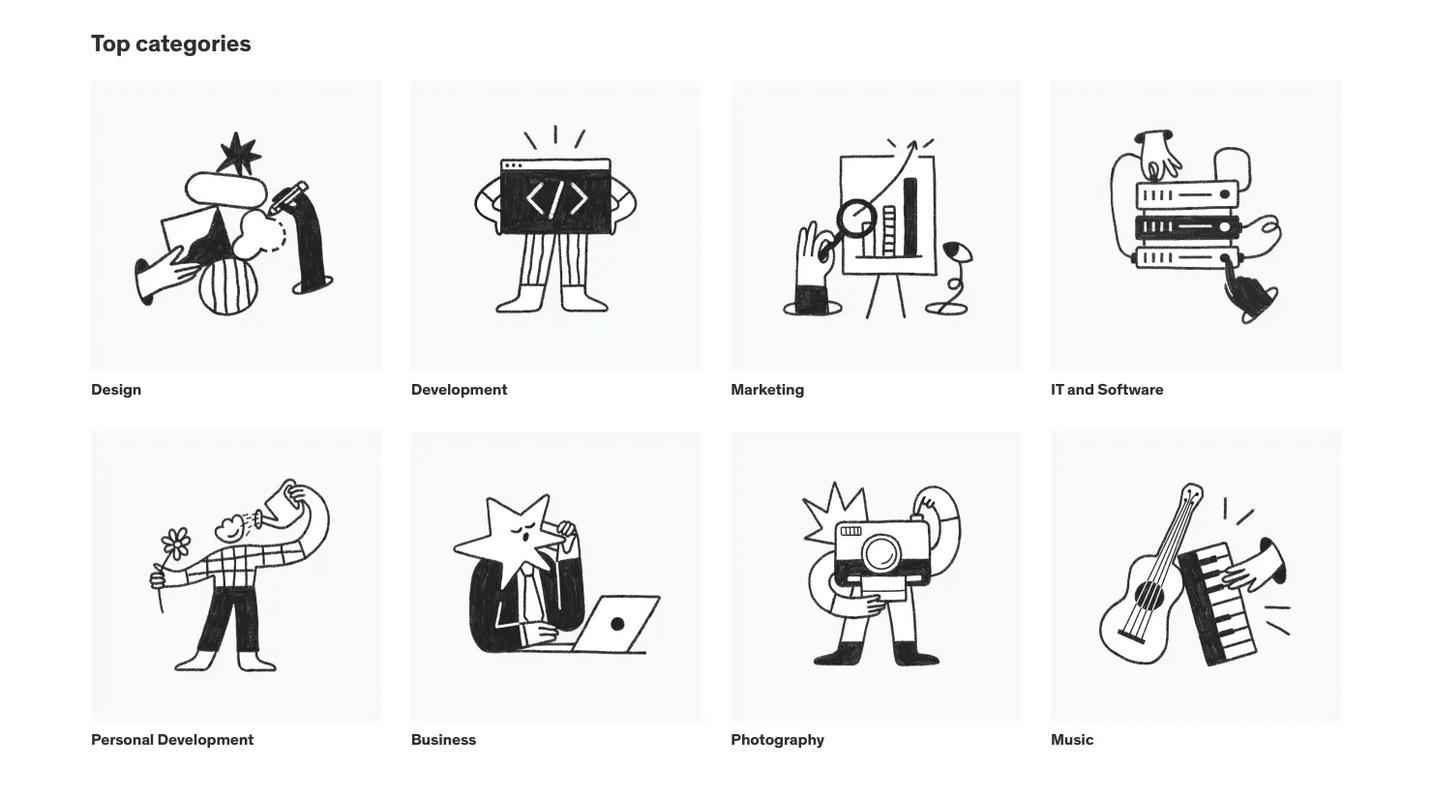 Task type: vqa. For each thing, say whether or not it's contained in the screenshot.
bottom Development
yes



Task type: locate. For each thing, give the bounding box(es) containing it.
personal development link
[[91, 431, 381, 767]]

it and software link
[[1051, 81, 1342, 416]]

it
[[1051, 379, 1064, 399]]

0 vertical spatial development
[[411, 379, 508, 399]]

design link
[[91, 81, 381, 416]]

business link
[[411, 431, 702, 767]]

1 vertical spatial development
[[157, 730, 254, 750]]

software
[[1098, 379, 1164, 399]]

development
[[411, 379, 508, 399], [157, 730, 254, 750]]

business
[[411, 730, 477, 750]]

photography link
[[731, 431, 1022, 767]]

personal development
[[91, 730, 254, 750]]

development link
[[411, 81, 702, 416]]

music link
[[1051, 431, 1342, 767]]

personal
[[91, 730, 154, 750]]

marketing
[[731, 379, 805, 399]]



Task type: describe. For each thing, give the bounding box(es) containing it.
design
[[91, 379, 142, 399]]

photography
[[731, 730, 825, 750]]

1 horizontal spatial development
[[411, 379, 508, 399]]

top categories
[[91, 29, 251, 58]]

marketing link
[[731, 81, 1022, 416]]

0 horizontal spatial development
[[157, 730, 254, 750]]

categories
[[135, 29, 251, 58]]

top
[[91, 29, 131, 58]]

it and software
[[1051, 379, 1164, 399]]

music
[[1051, 730, 1094, 750]]

and
[[1068, 379, 1095, 399]]



